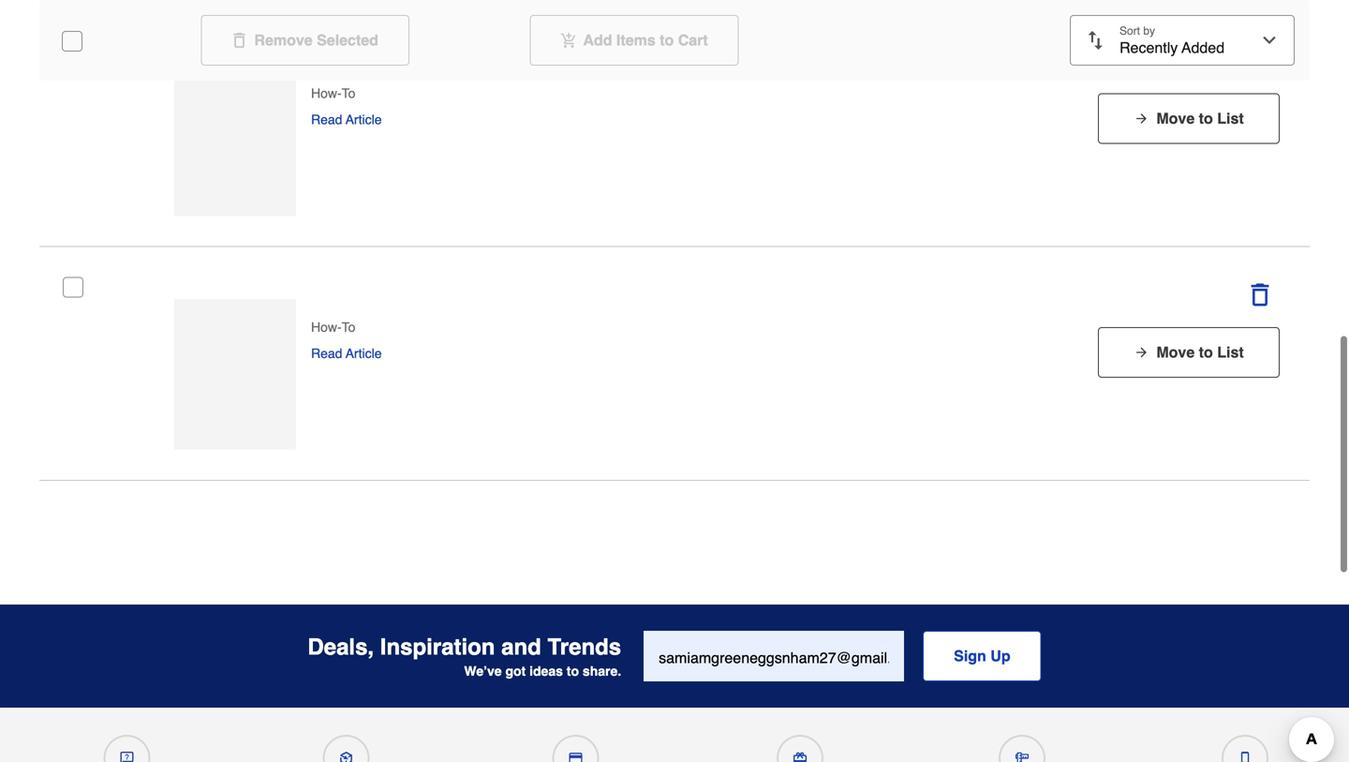 Task type: locate. For each thing, give the bounding box(es) containing it.
how-to for arrow right image read article link
[[311, 320, 356, 335]]

trash image
[[232, 33, 247, 48], [1250, 284, 1272, 306]]

2 read from the top
[[311, 346, 343, 361]]

to inside add items to cart button
[[660, 31, 674, 49]]

move for arrow right image
[[1157, 344, 1195, 361]]

how-
[[311, 86, 342, 101], [311, 320, 342, 335]]

1 to from the top
[[342, 86, 356, 101]]

0 vertical spatial read article
[[311, 112, 382, 127]]

0 vertical spatial read article link
[[311, 110, 382, 129]]

article for arrow right image
[[346, 346, 382, 361]]

move to list button
[[1099, 93, 1280, 144], [1099, 93, 1280, 144], [1099, 327, 1280, 378], [1099, 327, 1280, 378]]

1 read article link from the top
[[311, 110, 382, 129]]

2 move to list from the top
[[1157, 344, 1245, 361]]

2 list from the top
[[1218, 344, 1245, 361]]

0 vertical spatial read
[[311, 112, 343, 127]]

0 horizontal spatial trash image
[[232, 33, 247, 48]]

move to list right arrow right image
[[1157, 344, 1245, 361]]

2 how-to from the top
[[311, 320, 356, 335]]

add
[[583, 31, 613, 49]]

1 vertical spatial read article
[[311, 346, 382, 361]]

move to list right arrow right icon
[[1157, 110, 1245, 127]]

1 vertical spatial move
[[1157, 344, 1195, 361]]

2 to from the top
[[342, 320, 356, 335]]

2 read article link from the top
[[311, 344, 382, 363]]

0 vertical spatial trash image
[[232, 33, 247, 48]]

inspiration
[[380, 634, 495, 660]]

0 vertical spatial move
[[1157, 110, 1195, 127]]

list
[[1218, 110, 1245, 127], [1218, 344, 1245, 361]]

1 how- from the top
[[311, 86, 342, 101]]

deals, inspiration and trends we've got ideas to share.
[[308, 634, 622, 678]]

2 read article from the top
[[311, 346, 382, 361]]

move right arrow right image
[[1157, 344, 1195, 361]]

trash image inside remove selected "button"
[[232, 33, 247, 48]]

1 vertical spatial list
[[1218, 344, 1245, 361]]

move to list for arrow right image
[[1157, 344, 1245, 361]]

1 list from the top
[[1218, 110, 1245, 127]]

how-to
[[311, 86, 356, 101], [311, 320, 356, 335]]

to
[[342, 86, 356, 101], [342, 320, 356, 335]]

customer care image
[[120, 752, 133, 762]]

to right ideas
[[567, 663, 579, 678]]

to
[[660, 31, 674, 49], [1200, 110, 1214, 127], [1200, 344, 1214, 361], [567, 663, 579, 678]]

items
[[617, 31, 656, 49]]

arrow right image
[[1135, 345, 1150, 360]]

0 vertical spatial move to list
[[1157, 110, 1245, 127]]

2 how- from the top
[[311, 320, 342, 335]]

to left cart
[[660, 31, 674, 49]]

list right arrow right image
[[1218, 344, 1245, 361]]

1 vertical spatial article
[[346, 346, 382, 361]]

2 article from the top
[[346, 346, 382, 361]]

0 vertical spatial to
[[342, 86, 356, 101]]

move
[[1157, 110, 1195, 127], [1157, 344, 1195, 361]]

how-to for read article link for arrow right icon
[[311, 86, 356, 101]]

0 vertical spatial how-to
[[311, 86, 356, 101]]

1 vertical spatial trash image
[[1250, 284, 1272, 306]]

0 vertical spatial how-
[[311, 86, 342, 101]]

1 article from the top
[[346, 112, 382, 127]]

article
[[346, 112, 382, 127], [346, 346, 382, 361]]

to right arrow right icon
[[1200, 110, 1214, 127]]

1 read from the top
[[311, 112, 343, 127]]

1 vertical spatial how-
[[311, 320, 342, 335]]

read article
[[311, 112, 382, 127], [311, 346, 382, 361]]

move for arrow right icon
[[1157, 110, 1195, 127]]

move right arrow right icon
[[1157, 110, 1195, 127]]

trends
[[548, 634, 622, 660]]

1 vertical spatial move to list
[[1157, 344, 1245, 361]]

read article link
[[311, 110, 382, 129], [311, 344, 382, 363]]

1 vertical spatial read article link
[[311, 344, 382, 363]]

to for arrow right image read article link
[[342, 320, 356, 335]]

2 move from the top
[[1157, 344, 1195, 361]]

1 vertical spatial read
[[311, 346, 343, 361]]

0 vertical spatial list
[[1218, 110, 1245, 127]]

1 move from the top
[[1157, 110, 1195, 127]]

list for arrow right image
[[1218, 344, 1245, 361]]

1 read article from the top
[[311, 112, 382, 127]]

list right arrow right icon
[[1218, 110, 1245, 127]]

1 move to list from the top
[[1157, 110, 1245, 127]]

1 how-to from the top
[[311, 86, 356, 101]]

1 horizontal spatial trash image
[[1250, 284, 1272, 306]]

1 vertical spatial how-to
[[311, 320, 356, 335]]

1 vertical spatial to
[[342, 320, 356, 335]]

move to list
[[1157, 110, 1245, 127], [1157, 344, 1245, 361]]

move to list for arrow right icon
[[1157, 110, 1245, 127]]

0 vertical spatial article
[[346, 112, 382, 127]]

cart add image
[[561, 33, 576, 48]]

read
[[311, 112, 343, 127], [311, 346, 343, 361]]

to right arrow right image
[[1200, 344, 1214, 361]]



Task type: vqa. For each thing, say whether or not it's contained in the screenshot.
List related to the bottom trash icon
yes



Task type: describe. For each thing, give the bounding box(es) containing it.
remove selected
[[254, 31, 379, 49]]

credit card image
[[569, 752, 582, 762]]

read article for arrow right icon
[[311, 112, 382, 127]]

list for arrow right icon
[[1218, 110, 1245, 127]]

how- for arrow right icon
[[311, 86, 342, 101]]

arrow right image
[[1135, 111, 1150, 126]]

remove selected button
[[201, 15, 410, 66]]

how- for arrow right image
[[311, 320, 342, 335]]

sign up
[[954, 647, 1011, 665]]

read article link for arrow right image
[[311, 344, 382, 363]]

mobile image
[[1239, 752, 1253, 762]]

sign up button
[[923, 631, 1042, 681]]

we've
[[464, 663, 502, 678]]

to for read article link for arrow right icon
[[342, 86, 356, 101]]

gift card image
[[794, 752, 807, 762]]

Email Address email field
[[644, 631, 905, 681]]

add items to cart
[[583, 31, 708, 49]]

add items to cart button
[[530, 15, 739, 66]]

selected
[[317, 31, 379, 49]]

got
[[506, 663, 526, 678]]

pickup image
[[340, 752, 353, 762]]

article for arrow right icon
[[346, 112, 382, 127]]

to inside deals, inspiration and trends we've got ideas to share.
[[567, 663, 579, 678]]

up
[[991, 647, 1011, 665]]

sign up form
[[644, 631, 1042, 681]]

ideas
[[530, 663, 563, 678]]

cart
[[678, 31, 708, 49]]

share.
[[583, 663, 622, 678]]

and
[[502, 634, 542, 660]]

trash image
[[1250, 50, 1272, 72]]

deals,
[[308, 634, 374, 660]]

read article for arrow right image
[[311, 346, 382, 361]]

remove
[[254, 31, 313, 49]]

dimensions image
[[1016, 752, 1029, 762]]

read article link for arrow right icon
[[311, 110, 382, 129]]

read for arrow right icon
[[311, 112, 343, 127]]

sign
[[954, 647, 987, 665]]

read for arrow right image
[[311, 346, 343, 361]]



